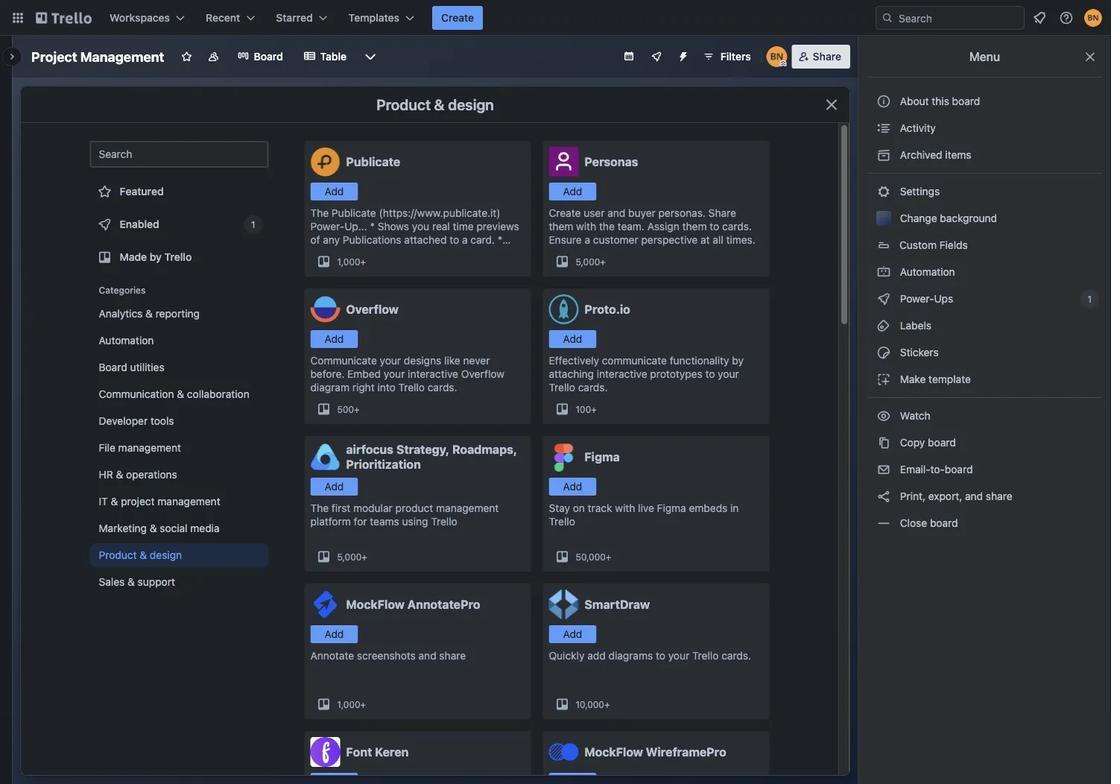 Task type: vqa. For each thing, say whether or not it's contained in the screenshot.


Task type: locate. For each thing, give the bounding box(es) containing it.
0 vertical spatial product & design
[[377, 95, 494, 113]]

sm image inside stickers link
[[877, 345, 892, 360]]

0 horizontal spatial 5,000
[[337, 552, 362, 562]]

8 sm image from the top
[[877, 489, 892, 504]]

5,000 down for
[[337, 552, 362, 562]]

2 interactive from the left
[[597, 368, 648, 380]]

1 horizontal spatial them
[[683, 220, 707, 233]]

1 vertical spatial product & design
[[99, 549, 182, 561]]

teams
[[370, 515, 399, 528]]

sm image inside archived items link
[[877, 148, 892, 163]]

4 sm image from the top
[[877, 291, 892, 306]]

& for hr & operations link
[[116, 469, 123, 481]]

1 horizontal spatial 5,000 +
[[576, 256, 606, 267]]

1 vertical spatial create
[[549, 207, 581, 219]]

overflow up 'communicate' at the top left
[[346, 302, 399, 316]]

add button up the effectively
[[549, 330, 597, 348]]

add button for mockflow annotatepro
[[310, 625, 358, 643]]

mockflow for mockflow wireframepro
[[585, 745, 643, 759]]

0 vertical spatial 1
[[251, 219, 255, 230]]

0 horizontal spatial product
[[99, 549, 137, 561]]

1 horizontal spatial 1
[[1088, 294, 1092, 304]]

1 sm image from the top
[[877, 148, 892, 163]]

3 sm image from the top
[[877, 265, 892, 280]]

mockflow up screenshots
[[346, 597, 405, 612]]

sm image inside print, export, and share link
[[877, 489, 892, 504]]

management inside the first modular product management platform for teams using trello
[[436, 502, 499, 514]]

+ for publicate
[[360, 256, 366, 267]]

1 vertical spatial board
[[99, 361, 127, 373]]

sm image inside 'watch' link
[[877, 409, 892, 423]]

1 horizontal spatial mockflow
[[585, 745, 643, 759]]

figma down 100 + on the bottom right
[[585, 450, 620, 464]]

by right 'made'
[[150, 251, 162, 263]]

add button up the quickly
[[549, 625, 597, 643]]

board
[[952, 95, 980, 107], [928, 436, 956, 449], [945, 463, 973, 476], [930, 517, 958, 529]]

sm image left copy
[[877, 435, 892, 450]]

5,000 down a on the top of page
[[576, 256, 600, 267]]

sm image inside close board link
[[877, 516, 892, 531]]

sm image inside "copy board" 'link'
[[877, 435, 892, 450]]

1,000 for publicate
[[337, 256, 360, 267]]

share down email-to-board link
[[986, 490, 1013, 502]]

share inside create user and buyer personas. share them with the team. assign them to cards. ensure a customer perspective at all times.
[[709, 207, 736, 219]]

1 vertical spatial design
[[150, 549, 182, 561]]

2 horizontal spatial and
[[965, 490, 983, 502]]

0 vertical spatial 1,000
[[337, 256, 360, 267]]

change background link
[[868, 206, 1103, 230]]

sm image
[[877, 121, 892, 136], [877, 372, 892, 387], [877, 435, 892, 450], [877, 462, 892, 477], [877, 516, 892, 531]]

add button for personas
[[549, 183, 597, 201]]

mockflow down 10,000 +
[[585, 745, 643, 759]]

0 horizontal spatial interactive
[[408, 368, 458, 380]]

1 vertical spatial with
[[615, 502, 635, 514]]

create for create user and buyer personas. share them with the team. assign them to cards. ensure a customer perspective at all times.
[[549, 207, 581, 219]]

personas
[[585, 155, 638, 169]]

product down the marketing
[[99, 549, 137, 561]]

automation link down analytics & reporting link
[[90, 329, 269, 353]]

1 interactive from the left
[[408, 368, 458, 380]]

0 vertical spatial 1,000 +
[[337, 256, 366, 267]]

sm image left "email-"
[[877, 462, 892, 477]]

and up the at the top right of the page
[[608, 207, 626, 219]]

2 vertical spatial and
[[419, 650, 437, 662]]

create user and buyer personas. share them with the team. assign them to cards. ensure a customer perspective at all times.
[[549, 207, 756, 246]]

power ups image
[[651, 51, 663, 63]]

1 horizontal spatial automation
[[898, 266, 955, 278]]

0 horizontal spatial them
[[549, 220, 574, 233]]

starred button
[[267, 6, 337, 30]]

sm image inside make template 'link'
[[877, 372, 892, 387]]

0 vertical spatial mockflow
[[346, 597, 405, 612]]

share up all on the top right of the page
[[709, 207, 736, 219]]

sm image for copy board
[[877, 435, 892, 450]]

1 horizontal spatial share
[[986, 490, 1013, 502]]

0 vertical spatial with
[[576, 220, 597, 233]]

export,
[[929, 490, 963, 502]]

7 sm image from the top
[[877, 409, 892, 423]]

1 vertical spatial mockflow
[[585, 745, 643, 759]]

create inside create user and buyer personas. share them with the team. assign them to cards. ensure a customer perspective at all times.
[[549, 207, 581, 219]]

interactive down designs
[[408, 368, 458, 380]]

quickly
[[549, 650, 585, 662]]

enabled
[[120, 218, 159, 230]]

add button up on
[[549, 478, 597, 496]]

add button up user
[[549, 183, 597, 201]]

0 horizontal spatial share
[[439, 650, 466, 662]]

using
[[402, 515, 428, 528]]

sm image for close board
[[877, 516, 892, 531]]

board inside "link"
[[254, 50, 283, 63]]

add for smartdraw
[[563, 628, 582, 640]]

share
[[986, 490, 1013, 502], [439, 650, 466, 662]]

effectively
[[549, 354, 599, 367]]

0 horizontal spatial figma
[[585, 450, 620, 464]]

management right product
[[436, 502, 499, 514]]

a
[[585, 234, 590, 246]]

background
[[940, 212, 998, 224]]

0 vertical spatial by
[[150, 251, 162, 263]]

featured
[[120, 185, 164, 198]]

share down annotatepro
[[439, 650, 466, 662]]

mockflow wireframepro
[[585, 745, 727, 759]]

it & project management
[[99, 495, 220, 508]]

board down starred
[[254, 50, 283, 63]]

add button up annotate
[[310, 625, 358, 643]]

sm image left activity
[[877, 121, 892, 136]]

interactive
[[408, 368, 458, 380], [597, 368, 648, 380]]

and for personas
[[608, 207, 626, 219]]

about this board button
[[868, 89, 1103, 113]]

0 vertical spatial ben nelson (bennelson96) image
[[1085, 9, 1103, 27]]

2 them from the left
[[683, 220, 707, 233]]

trello
[[164, 251, 192, 263], [398, 381, 425, 394], [549, 381, 575, 394], [431, 515, 458, 528], [549, 515, 575, 528], [693, 650, 719, 662]]

sm image left make
[[877, 372, 892, 387]]

1 1,000 from the top
[[337, 256, 360, 267]]

add button up 'communicate' at the top left
[[310, 330, 358, 348]]

with up a on the top of page
[[576, 220, 597, 233]]

sm image inside activity link
[[877, 121, 892, 136]]

1 vertical spatial by
[[732, 354, 744, 367]]

the
[[310, 502, 329, 514]]

table
[[320, 50, 347, 63]]

activity
[[898, 122, 936, 134]]

and down email-to-board link
[[965, 490, 983, 502]]

add button down publicate
[[310, 183, 358, 201]]

project
[[121, 495, 155, 508]]

1 vertical spatial 1,000
[[337, 699, 360, 710]]

+ for mockflow annotatepro
[[360, 699, 366, 710]]

5,000 +
[[576, 256, 606, 267], [337, 552, 367, 562]]

primary element
[[0, 0, 1111, 36]]

figma inside stay on track with live figma embeds in trello
[[657, 502, 686, 514]]

board down export,
[[930, 517, 958, 529]]

0 vertical spatial 5,000 +
[[576, 256, 606, 267]]

0 vertical spatial to
[[710, 220, 720, 233]]

back to home image
[[36, 6, 92, 30]]

management down hr & operations link
[[158, 495, 220, 508]]

ben nelson (bennelson96) image
[[1085, 9, 1103, 27], [767, 46, 788, 67]]

0 horizontal spatial product & design
[[99, 549, 182, 561]]

0 vertical spatial figma
[[585, 450, 620, 464]]

sm image
[[877, 148, 892, 163], [877, 184, 892, 199], [877, 265, 892, 280], [877, 291, 892, 306], [877, 318, 892, 333], [877, 345, 892, 360], [877, 409, 892, 423], [877, 489, 892, 504]]

2 1,000 + from the top
[[337, 699, 366, 710]]

3 sm image from the top
[[877, 435, 892, 450]]

made by trello
[[120, 251, 192, 263]]

sm image for print, export, and share
[[877, 489, 892, 504]]

1 horizontal spatial product
[[377, 95, 431, 113]]

annotate screenshots and share
[[310, 650, 466, 662]]

0 vertical spatial share
[[986, 490, 1013, 502]]

workspace visible image
[[208, 51, 220, 63]]

& for product & design link
[[140, 549, 147, 561]]

and for mockflow annotatepro
[[419, 650, 437, 662]]

them
[[549, 220, 574, 233], [683, 220, 707, 233]]

team.
[[618, 220, 645, 233]]

2 sm image from the top
[[877, 372, 892, 387]]

1 vertical spatial 1
[[1088, 294, 1092, 304]]

communication
[[99, 388, 174, 400]]

0 vertical spatial share
[[813, 50, 842, 63]]

it & project management link
[[90, 490, 269, 514]]

to down functionality
[[706, 368, 715, 380]]

5 sm image from the top
[[877, 516, 892, 531]]

1 vertical spatial to
[[706, 368, 715, 380]]

sm image left close
[[877, 516, 892, 531]]

1 horizontal spatial 5,000
[[576, 256, 600, 267]]

sm image for make template
[[877, 372, 892, 387]]

create inside button
[[441, 12, 474, 24]]

add for overflow
[[325, 333, 344, 345]]

0 horizontal spatial with
[[576, 220, 597, 233]]

to inside create user and buyer personas. share them with the team. assign them to cards. ensure a customer perspective at all times.
[[710, 220, 720, 233]]

5 sm image from the top
[[877, 318, 892, 333]]

overflow down never
[[461, 368, 505, 380]]

search image
[[882, 12, 894, 24]]

0 horizontal spatial design
[[150, 549, 182, 561]]

share right this member is an admin of this board. icon
[[813, 50, 842, 63]]

sm image inside the labels 'link'
[[877, 318, 892, 333]]

with
[[576, 220, 597, 233], [615, 502, 635, 514]]

1 horizontal spatial and
[[608, 207, 626, 219]]

1 horizontal spatial with
[[615, 502, 635, 514]]

figma right the live
[[657, 502, 686, 514]]

board utilities
[[99, 361, 165, 373]]

sm image for automation
[[877, 265, 892, 280]]

1 horizontal spatial ben nelson (bennelson96) image
[[1085, 9, 1103, 27]]

star or unstar board image
[[181, 51, 193, 63]]

1 sm image from the top
[[877, 121, 892, 136]]

board up to-
[[928, 436, 956, 449]]

marketing & social media link
[[90, 517, 269, 540]]

product & design link
[[90, 543, 269, 567]]

1 for enabled
[[251, 219, 255, 230]]

copy board
[[898, 436, 956, 449]]

1 vertical spatial 1,000 +
[[337, 699, 366, 710]]

0 horizontal spatial automation link
[[90, 329, 269, 353]]

5,000 + down for
[[337, 552, 367, 562]]

1 vertical spatial figma
[[657, 502, 686, 514]]

1 1,000 + from the top
[[337, 256, 366, 267]]

marketing & social media
[[99, 522, 220, 534]]

your inside effectively communicate functionality by attaching interactive prototypes to your trello cards.
[[718, 368, 739, 380]]

automation up "board utilities"
[[99, 334, 154, 347]]

figma
[[585, 450, 620, 464], [657, 502, 686, 514]]

cards. inside communicate your designs like never before. embed your interactive overflow diagram right into trello cards.
[[428, 381, 457, 394]]

0 horizontal spatial share
[[709, 207, 736, 219]]

1 horizontal spatial board
[[254, 50, 283, 63]]

+ for personas
[[600, 256, 606, 267]]

create button
[[432, 6, 483, 30]]

0 notifications image
[[1031, 9, 1049, 27]]

to right diagrams
[[656, 650, 666, 662]]

cards. inside effectively communicate functionality by attaching interactive prototypes to your trello cards.
[[578, 381, 608, 394]]

4 sm image from the top
[[877, 462, 892, 477]]

add
[[325, 185, 344, 198], [563, 185, 582, 198], [325, 333, 344, 345], [563, 333, 582, 345], [325, 480, 344, 493], [563, 480, 582, 493], [325, 628, 344, 640], [563, 628, 582, 640]]

1 horizontal spatial design
[[448, 95, 494, 113]]

1 horizontal spatial interactive
[[597, 368, 648, 380]]

add button for overflow
[[310, 330, 358, 348]]

1 horizontal spatial figma
[[657, 502, 686, 514]]

sales & support link
[[90, 570, 269, 594]]

board inside the about this board button
[[952, 95, 980, 107]]

2 1,000 from the top
[[337, 699, 360, 710]]

management
[[118, 442, 181, 454], [158, 495, 220, 508], [436, 502, 499, 514]]

ben nelson (bennelson96) image right open information menu image
[[1085, 9, 1103, 27]]

made by trello link
[[90, 242, 269, 272]]

board utilities link
[[90, 356, 269, 379]]

font keren
[[346, 745, 409, 759]]

0 vertical spatial automation
[[898, 266, 955, 278]]

trello inside communicate your designs like never before. embed your interactive overflow diagram right into trello cards.
[[398, 381, 425, 394]]

trello inside effectively communicate functionality by attaching interactive prototypes to your trello cards.
[[549, 381, 575, 394]]

0 horizontal spatial mockflow
[[346, 597, 405, 612]]

settings link
[[868, 180, 1103, 204]]

add button for publicate
[[310, 183, 358, 201]]

filters button
[[698, 45, 756, 69]]

sm image inside email-to-board link
[[877, 462, 892, 477]]

add for proto.io
[[563, 333, 582, 345]]

attaching
[[549, 368, 594, 380]]

1 horizontal spatial automation link
[[868, 260, 1103, 284]]

and right screenshots
[[419, 650, 437, 662]]

1 horizontal spatial create
[[549, 207, 581, 219]]

automation link down custom fields button
[[868, 260, 1103, 284]]

workspaces button
[[101, 6, 194, 30]]

board right this
[[952, 95, 980, 107]]

board
[[254, 50, 283, 63], [99, 361, 127, 373]]

+
[[360, 256, 366, 267], [600, 256, 606, 267], [354, 404, 360, 414], [591, 404, 597, 414], [362, 552, 367, 562], [606, 552, 612, 562], [360, 699, 366, 710], [605, 699, 610, 710]]

0 vertical spatial board
[[254, 50, 283, 63]]

communicate your designs like never before. embed your interactive overflow diagram right into trello cards.
[[310, 354, 505, 394]]

design
[[448, 95, 494, 113], [150, 549, 182, 561]]

+ for figma
[[606, 552, 612, 562]]

automation up power-ups
[[898, 266, 955, 278]]

watch link
[[868, 404, 1103, 428]]

to
[[710, 220, 720, 233], [706, 368, 715, 380], [656, 650, 666, 662]]

5,000 + for airfocus strategy, roadmaps, prioritization
[[337, 552, 367, 562]]

your
[[380, 354, 401, 367], [384, 368, 405, 380], [718, 368, 739, 380], [668, 650, 690, 662]]

0 horizontal spatial overflow
[[346, 302, 399, 316]]

1 vertical spatial overflow
[[461, 368, 505, 380]]

sales
[[99, 576, 125, 588]]

board up 'print, export, and share'
[[945, 463, 973, 476]]

it
[[99, 495, 108, 508]]

1,000 + for mockflow annotatepro
[[337, 699, 366, 710]]

1 vertical spatial share
[[709, 207, 736, 219]]

power-ups
[[898, 293, 956, 305]]

airfocus strategy, roadmaps, prioritization
[[346, 442, 517, 471]]

6 sm image from the top
[[877, 345, 892, 360]]

+ for proto.io
[[591, 404, 597, 414]]

in
[[731, 502, 739, 514]]

add for figma
[[563, 480, 582, 493]]

1 vertical spatial 5,000 +
[[337, 552, 367, 562]]

0 horizontal spatial create
[[441, 12, 474, 24]]

sm image for stickers
[[877, 345, 892, 360]]

5,000
[[576, 256, 600, 267], [337, 552, 362, 562]]

interactive down 'communicate'
[[597, 368, 648, 380]]

open information menu image
[[1059, 10, 1074, 25]]

0 vertical spatial design
[[448, 95, 494, 113]]

board left utilities
[[99, 361, 127, 373]]

0 vertical spatial create
[[441, 12, 474, 24]]

sm image inside 'settings' link
[[877, 184, 892, 199]]

starred
[[276, 12, 313, 24]]

0 horizontal spatial ben nelson (bennelson96) image
[[767, 46, 788, 67]]

0 horizontal spatial 5,000 +
[[337, 552, 367, 562]]

ben nelson (bennelson96) image right filters
[[767, 46, 788, 67]]

before.
[[310, 368, 345, 380]]

to up all on the top right of the page
[[710, 220, 720, 233]]

them up ensure
[[549, 220, 574, 233]]

0 vertical spatial and
[[608, 207, 626, 219]]

and inside create user and buyer personas. share them with the team. assign them to cards. ensure a customer perspective at all times.
[[608, 207, 626, 219]]

Search field
[[894, 7, 1024, 29]]

0 vertical spatial 5,000
[[576, 256, 600, 267]]

like
[[444, 354, 460, 367]]

sm image for labels
[[877, 318, 892, 333]]

them up at
[[683, 220, 707, 233]]

0 horizontal spatial 1
[[251, 219, 255, 230]]

change
[[900, 212, 937, 224]]

with left the live
[[615, 502, 635, 514]]

1 vertical spatial automation link
[[90, 329, 269, 353]]

by right functionality
[[732, 354, 744, 367]]

add button
[[310, 183, 358, 201], [549, 183, 597, 201], [310, 330, 358, 348], [549, 330, 597, 348], [310, 478, 358, 496], [549, 478, 597, 496], [310, 625, 358, 643], [549, 625, 597, 643]]

1 vertical spatial share
[[439, 650, 466, 662]]

screenshots
[[357, 650, 416, 662]]

0 horizontal spatial board
[[99, 361, 127, 373]]

100 +
[[576, 404, 597, 414]]

font
[[346, 745, 372, 759]]

email-to-board
[[898, 463, 973, 476]]

product
[[377, 95, 431, 113], [99, 549, 137, 561]]

1 horizontal spatial by
[[732, 354, 744, 367]]

add button for smartdraw
[[549, 625, 597, 643]]

Search text field
[[90, 141, 269, 168]]

1 vertical spatial 5,000
[[337, 552, 362, 562]]

overflow inside communicate your designs like never before. embed your interactive overflow diagram right into trello cards.
[[461, 368, 505, 380]]

print,
[[900, 490, 926, 502]]

track
[[588, 502, 612, 514]]

5,000 + down a on the top of page
[[576, 256, 606, 267]]

1 horizontal spatial overflow
[[461, 368, 505, 380]]

add for publicate
[[325, 185, 344, 198]]

2 sm image from the top
[[877, 184, 892, 199]]

items
[[946, 149, 972, 161]]

add button up first
[[310, 478, 358, 496]]

product down customize views "image"
[[377, 95, 431, 113]]

reporting
[[156, 307, 200, 320]]

board inside email-to-board link
[[945, 463, 973, 476]]

this
[[932, 95, 950, 107]]

settings
[[898, 185, 940, 198]]

right
[[352, 381, 375, 394]]

close
[[900, 517, 927, 529]]

1 horizontal spatial share
[[813, 50, 842, 63]]

custom
[[900, 239, 937, 251]]

0 horizontal spatial automation
[[99, 334, 154, 347]]

wireframepro
[[646, 745, 727, 759]]

ups
[[934, 293, 954, 305]]

1 horizontal spatial product & design
[[377, 95, 494, 113]]

sm image for power-ups
[[877, 291, 892, 306]]

0 horizontal spatial and
[[419, 650, 437, 662]]



Task type: describe. For each thing, give the bounding box(es) containing it.
archived
[[900, 149, 943, 161]]

1,000 for mockflow annotatepro
[[337, 699, 360, 710]]

1 vertical spatial product
[[99, 549, 137, 561]]

create for create
[[441, 12, 474, 24]]

1 vertical spatial automation
[[99, 334, 154, 347]]

sales & support
[[99, 576, 175, 588]]

proto.io
[[585, 302, 630, 316]]

project
[[31, 48, 77, 64]]

about this board
[[900, 95, 980, 107]]

change background
[[898, 212, 998, 224]]

design inside product & design link
[[150, 549, 182, 561]]

diagram
[[310, 381, 350, 394]]

copy
[[900, 436, 925, 449]]

1 for power-ups
[[1088, 294, 1092, 304]]

trello inside the first modular product management platform for teams using trello
[[431, 515, 458, 528]]

sm image for archived items
[[877, 148, 892, 163]]

table link
[[295, 45, 356, 69]]

board inside "copy board" 'link'
[[928, 436, 956, 449]]

hr & operations
[[99, 469, 177, 481]]

board for board
[[254, 50, 283, 63]]

share button
[[792, 45, 851, 69]]

1 them from the left
[[549, 220, 574, 233]]

automation image
[[671, 45, 692, 66]]

media
[[190, 522, 220, 534]]

& for marketing & social media 'link'
[[150, 522, 157, 534]]

close board
[[898, 517, 958, 529]]

5,000 for airfocus strategy, roadmaps, prioritization
[[337, 552, 362, 562]]

user
[[584, 207, 605, 219]]

add for airfocus strategy, roadmaps, prioritization
[[325, 480, 344, 493]]

& for it & project management link on the bottom left of the page
[[111, 495, 118, 508]]

email-
[[900, 463, 931, 476]]

interactive inside effectively communicate functionality by attaching interactive prototypes to your trello cards.
[[597, 368, 648, 380]]

roadmaps,
[[452, 442, 517, 457]]

0 vertical spatial automation link
[[868, 260, 1103, 284]]

functionality
[[670, 354, 729, 367]]

5,000 for personas
[[576, 256, 600, 267]]

calendar power-up image
[[623, 50, 635, 62]]

activity link
[[868, 116, 1103, 140]]

communication & collaboration link
[[90, 382, 269, 406]]

power-
[[900, 293, 934, 305]]

add button for figma
[[549, 478, 597, 496]]

sm image for email-to-board
[[877, 462, 892, 477]]

templates
[[349, 12, 400, 24]]

recent
[[206, 12, 240, 24]]

quickly add diagrams to your trello cards.
[[549, 650, 751, 662]]

project management
[[31, 48, 164, 64]]

+ for overflow
[[354, 404, 360, 414]]

with inside stay on track with live figma embeds in trello
[[615, 502, 635, 514]]

share inside button
[[813, 50, 842, 63]]

never
[[463, 354, 490, 367]]

share for annotate screenshots and share
[[439, 650, 466, 662]]

filters
[[721, 50, 751, 63]]

file management link
[[90, 436, 269, 460]]

file management
[[99, 442, 181, 454]]

template
[[929, 373, 971, 385]]

board inside close board link
[[930, 517, 958, 529]]

10,000
[[576, 699, 605, 710]]

communication & collaboration
[[99, 388, 250, 400]]

add button for airfocus strategy, roadmaps, prioritization
[[310, 478, 358, 496]]

+ for airfocus strategy, roadmaps, prioritization
[[362, 552, 367, 562]]

0 vertical spatial overflow
[[346, 302, 399, 316]]

times.
[[726, 234, 756, 246]]

trello inside stay on track with live figma embeds in trello
[[549, 515, 575, 528]]

board for board utilities
[[99, 361, 127, 373]]

2 vertical spatial to
[[656, 650, 666, 662]]

analytics & reporting
[[99, 307, 200, 320]]

this member is an admin of this board. image
[[780, 60, 787, 67]]

operations
[[126, 469, 177, 481]]

to inside effectively communicate functionality by attaching interactive prototypes to your trello cards.
[[706, 368, 715, 380]]

+ for smartdraw
[[605, 699, 610, 710]]

at
[[701, 234, 710, 246]]

custom fields button
[[868, 233, 1103, 257]]

& for analytics & reporting link
[[145, 307, 153, 320]]

by inside effectively communicate functionality by attaching interactive prototypes to your trello cards.
[[732, 354, 744, 367]]

marketing
[[99, 522, 147, 534]]

analytics
[[99, 307, 143, 320]]

embed
[[347, 368, 381, 380]]

sm image for activity
[[877, 121, 892, 136]]

keren
[[375, 745, 409, 759]]

1 vertical spatial and
[[965, 490, 983, 502]]

embeds
[[689, 502, 728, 514]]

labels link
[[868, 314, 1103, 338]]

make
[[900, 373, 926, 385]]

add for mockflow annotatepro
[[325, 628, 344, 640]]

hr
[[99, 469, 113, 481]]

& for sales & support link
[[128, 576, 135, 588]]

mockflow annotatepro
[[346, 597, 481, 612]]

5,000 + for personas
[[576, 256, 606, 267]]

customize views image
[[363, 49, 378, 64]]

10,000 +
[[576, 699, 610, 710]]

custom fields
[[900, 239, 968, 251]]

into
[[378, 381, 396, 394]]

add button for proto.io
[[549, 330, 597, 348]]

recent button
[[197, 6, 264, 30]]

support
[[138, 576, 175, 588]]

mockflow for mockflow annotatepro
[[346, 597, 405, 612]]

product
[[396, 502, 433, 514]]

100
[[576, 404, 591, 414]]

perspective
[[641, 234, 698, 246]]

all
[[713, 234, 724, 246]]

make template link
[[868, 368, 1103, 391]]

share for print, export, and share
[[986, 490, 1013, 502]]

interactive inside communicate your designs like never before. embed your interactive overflow diagram right into trello cards.
[[408, 368, 458, 380]]

about
[[900, 95, 929, 107]]

labels
[[898, 319, 932, 332]]

cards. inside create user and buyer personas. share them with the team. assign them to cards. ensure a customer perspective at all times.
[[722, 220, 752, 233]]

annotatepro
[[408, 597, 481, 612]]

first
[[332, 502, 351, 514]]

with inside create user and buyer personas. share them with the team. assign them to cards. ensure a customer perspective at all times.
[[576, 220, 597, 233]]

add for personas
[[563, 185, 582, 198]]

0 horizontal spatial by
[[150, 251, 162, 263]]

live
[[638, 502, 654, 514]]

management up operations
[[118, 442, 181, 454]]

0 vertical spatial product
[[377, 95, 431, 113]]

board link
[[228, 45, 292, 69]]

social
[[160, 522, 188, 534]]

menu
[[970, 50, 1001, 64]]

hr & operations link
[[90, 463, 269, 487]]

stay
[[549, 502, 570, 514]]

1 vertical spatial ben nelson (bennelson96) image
[[767, 46, 788, 67]]

management
[[80, 48, 164, 64]]

print, export, and share
[[898, 490, 1013, 502]]

modular
[[353, 502, 393, 514]]

Board name text field
[[24, 45, 172, 69]]

sm image for watch
[[877, 409, 892, 423]]

watch
[[898, 410, 934, 422]]

file
[[99, 442, 115, 454]]

platform
[[310, 515, 351, 528]]

sm image for settings
[[877, 184, 892, 199]]

stay on track with live figma embeds in trello
[[549, 502, 739, 528]]

to-
[[931, 463, 945, 476]]

& for the 'communication & collaboration' 'link' on the left of page
[[177, 388, 184, 400]]

1,000 + for publicate
[[337, 256, 366, 267]]

make template
[[898, 373, 971, 385]]

developer
[[99, 415, 148, 427]]

assign
[[648, 220, 680, 233]]

customer
[[593, 234, 639, 246]]



